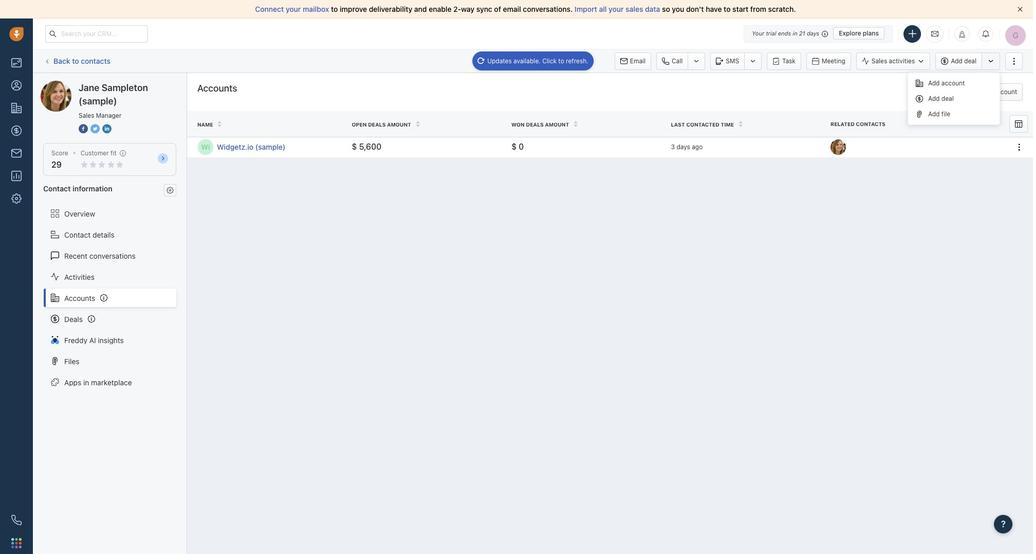 Task type: locate. For each thing, give the bounding box(es) containing it.
0 horizontal spatial add account
[[929, 79, 966, 87]]

contact for contact information
[[43, 184, 71, 193]]

updates available. click to refresh. link
[[473, 51, 594, 70]]

add inside add account button
[[981, 88, 993, 96]]

connect your mailbox link
[[255, 5, 331, 13]]

1 vertical spatial sales
[[79, 112, 94, 119]]

deal up "file"
[[942, 95, 955, 102]]

marketplace
[[91, 378, 132, 387]]

sales
[[626, 5, 644, 13]]

1 horizontal spatial days
[[808, 30, 820, 37]]

deals for won
[[526, 121, 544, 127]]

updates available. click to refresh.
[[488, 57, 589, 65]]

1 vertical spatial days
[[677, 143, 691, 151]]

jane down the back to contacts
[[79, 82, 99, 93]]

start
[[733, 5, 749, 13]]

widgetz.io (sample) link
[[217, 142, 342, 152]]

sampleton up manager
[[102, 82, 148, 93]]

1 amount from the left
[[387, 121, 412, 127]]

sms button
[[711, 52, 745, 70]]

contacts right related
[[857, 121, 886, 127]]

deals
[[368, 121, 386, 127], [526, 121, 544, 127]]

files
[[64, 357, 80, 366]]

jane for jane sampleton (sample)
[[61, 80, 77, 89]]

accounts up name
[[198, 83, 237, 94]]

days right 3
[[677, 143, 691, 151]]

amount right open
[[387, 121, 412, 127]]

add account
[[929, 79, 966, 87], [981, 88, 1018, 96]]

(sample)
[[116, 80, 146, 89], [79, 96, 117, 106], [256, 143, 286, 151]]

$ 0
[[512, 142, 524, 151]]

0 vertical spatial sales
[[872, 57, 888, 65]]

0 horizontal spatial $
[[352, 142, 357, 151]]

1 horizontal spatial jane
[[79, 82, 99, 93]]

1 horizontal spatial deal
[[965, 57, 977, 65]]

0 vertical spatial account
[[942, 79, 966, 87]]

add deal down 'what's new' image
[[952, 57, 977, 65]]

explore
[[840, 29, 862, 37]]

facebook circled image
[[79, 123, 88, 134]]

1 vertical spatial accounts
[[64, 293, 95, 302]]

0 vertical spatial (sample)
[[116, 80, 146, 89]]

activities
[[890, 57, 916, 65]]

contact up recent
[[64, 230, 91, 239]]

2 vertical spatial (sample)
[[256, 143, 286, 151]]

0 vertical spatial contacts
[[81, 56, 111, 65]]

import all your sales data link
[[575, 5, 663, 13]]

$ left 0
[[512, 142, 517, 151]]

sales activities
[[872, 57, 916, 65]]

you
[[673, 5, 685, 13]]

add deal
[[952, 57, 977, 65], [929, 95, 955, 102]]

1 horizontal spatial accounts
[[198, 83, 237, 94]]

your right all
[[609, 5, 624, 13]]

1 horizontal spatial contacts
[[857, 121, 886, 127]]

contact
[[43, 184, 71, 193], [64, 230, 91, 239]]

jane inside jane sampleton (sample) sales manager
[[79, 82, 99, 93]]

contact information
[[43, 184, 113, 193]]

21
[[800, 30, 806, 37]]

$ for $ 5,600
[[352, 142, 357, 151]]

have
[[706, 5, 722, 13]]

sampleton down the back to contacts
[[79, 80, 115, 89]]

related
[[831, 121, 855, 127]]

sampleton inside jane sampleton (sample) sales manager
[[102, 82, 148, 93]]

1 vertical spatial contact
[[64, 230, 91, 239]]

0 horizontal spatial jane
[[61, 80, 77, 89]]

deals right open
[[368, 121, 386, 127]]

1 vertical spatial contacts
[[857, 121, 886, 127]]

updates
[[488, 57, 512, 65]]

1 horizontal spatial amount
[[546, 121, 570, 127]]

click
[[543, 57, 557, 65]]

from
[[751, 5, 767, 13]]

wi
[[201, 143, 210, 151]]

call link
[[657, 52, 688, 70]]

1 vertical spatial account
[[995, 88, 1018, 96]]

sampleton for jane sampleton (sample)
[[79, 80, 115, 89]]

contact down 29 'button'
[[43, 184, 71, 193]]

ends
[[779, 30, 792, 37]]

add deal button
[[936, 52, 983, 70]]

(sample) down jane sampleton (sample)
[[79, 96, 117, 106]]

to right click
[[559, 57, 565, 65]]

(sample) right widgetz.io
[[256, 143, 286, 151]]

meeting
[[822, 57, 846, 65]]

ago
[[692, 143, 703, 151]]

manager
[[96, 112, 122, 119]]

1 horizontal spatial add account
[[981, 88, 1018, 96]]

customer
[[81, 149, 109, 157]]

(sample) inside jane sampleton (sample) sales manager
[[79, 96, 117, 106]]

1 deals from the left
[[368, 121, 386, 127]]

sales up facebook circled icon
[[79, 112, 94, 119]]

add deal up add file
[[929, 95, 955, 102]]

time
[[721, 121, 735, 127]]

contact for contact details
[[64, 230, 91, 239]]

in left 21
[[793, 30, 798, 37]]

to inside updates available. click to refresh. link
[[559, 57, 565, 65]]

0 horizontal spatial account
[[942, 79, 966, 87]]

widgetz.io (sample)
[[217, 143, 286, 151]]

1 $ from the left
[[352, 142, 357, 151]]

1 horizontal spatial deals
[[526, 121, 544, 127]]

0 horizontal spatial sales
[[79, 112, 94, 119]]

29
[[51, 160, 62, 169]]

amount right won
[[546, 121, 570, 127]]

in
[[793, 30, 798, 37], [83, 378, 89, 387]]

(sample) for jane sampleton (sample)
[[116, 80, 146, 89]]

account
[[942, 79, 966, 87], [995, 88, 1018, 96]]

deal down 'what's new' image
[[965, 57, 977, 65]]

apps
[[64, 378, 81, 387]]

contacts up jane sampleton (sample)
[[81, 56, 111, 65]]

jane down back
[[61, 80, 77, 89]]

2 $ from the left
[[512, 142, 517, 151]]

add
[[952, 57, 963, 65], [929, 79, 941, 87], [981, 88, 993, 96], [929, 95, 941, 102], [929, 110, 941, 118]]

deals right won
[[526, 121, 544, 127]]

jane sampleton (sample)
[[61, 80, 146, 89]]

0 horizontal spatial deals
[[368, 121, 386, 127]]

account inside button
[[995, 88, 1018, 96]]

explore plans link
[[834, 27, 885, 40]]

1 vertical spatial add account
[[981, 88, 1018, 96]]

0 horizontal spatial your
[[286, 5, 301, 13]]

0 horizontal spatial in
[[83, 378, 89, 387]]

your left the mailbox
[[286, 5, 301, 13]]

name
[[198, 121, 213, 127]]

1 vertical spatial deal
[[942, 95, 955, 102]]

0 vertical spatial add account
[[929, 79, 966, 87]]

sales inside jane sampleton (sample) sales manager
[[79, 112, 94, 119]]

activities
[[64, 272, 95, 281]]

contacted
[[687, 121, 720, 127]]

2 amount from the left
[[546, 121, 570, 127]]

sales activities button
[[857, 52, 936, 70], [857, 52, 931, 70]]

1 horizontal spatial $
[[512, 142, 517, 151]]

to right the mailbox
[[331, 5, 338, 13]]

back to contacts
[[53, 56, 111, 65]]

$ left 5,600
[[352, 142, 357, 151]]

days right 21
[[808, 30, 820, 37]]

amount
[[387, 121, 412, 127], [546, 121, 570, 127]]

plans
[[864, 29, 880, 37]]

to
[[331, 5, 338, 13], [724, 5, 731, 13], [72, 56, 79, 65], [559, 57, 565, 65]]

contacts
[[81, 56, 111, 65], [857, 121, 886, 127]]

sales
[[872, 57, 888, 65], [79, 112, 94, 119]]

0 horizontal spatial days
[[677, 143, 691, 151]]

what's new image
[[959, 31, 967, 38]]

jane
[[61, 80, 77, 89], [79, 82, 99, 93]]

0 horizontal spatial contacts
[[81, 56, 111, 65]]

improve
[[340, 5, 367, 13]]

0 vertical spatial add deal
[[952, 57, 977, 65]]

$ for $ 0
[[512, 142, 517, 151]]

email
[[503, 5, 521, 13]]

in right apps
[[83, 378, 89, 387]]

3
[[672, 143, 675, 151]]

recent
[[64, 251, 88, 260]]

(sample) up manager
[[116, 80, 146, 89]]

sales left activities
[[872, 57, 888, 65]]

to right back
[[72, 56, 79, 65]]

all
[[599, 5, 607, 13]]

1 your from the left
[[286, 5, 301, 13]]

0 vertical spatial contact
[[43, 184, 71, 193]]

1 horizontal spatial account
[[995, 88, 1018, 96]]

$
[[352, 142, 357, 151], [512, 142, 517, 151]]

conversations
[[89, 251, 136, 260]]

so
[[663, 5, 671, 13]]

0 vertical spatial deal
[[965, 57, 977, 65]]

3 days ago
[[672, 143, 703, 151]]

close image
[[1019, 7, 1024, 12]]

add account button
[[966, 83, 1024, 101]]

sampleton
[[79, 80, 115, 89], [102, 82, 148, 93]]

0 horizontal spatial amount
[[387, 121, 412, 127]]

1 horizontal spatial in
[[793, 30, 798, 37]]

accounts down activities
[[64, 293, 95, 302]]

phone image
[[11, 515, 22, 525]]

1 vertical spatial (sample)
[[79, 96, 117, 106]]

2 deals from the left
[[526, 121, 544, 127]]

insights
[[98, 336, 124, 344]]

1 horizontal spatial your
[[609, 5, 624, 13]]



Task type: vqa. For each thing, say whether or not it's contained in the screenshot.
Jane Sampleton (sample)
yes



Task type: describe. For each thing, give the bounding box(es) containing it.
fit
[[111, 149, 117, 157]]

enable
[[429, 5, 452, 13]]

1 horizontal spatial sales
[[872, 57, 888, 65]]

to left start at the top right of page
[[724, 5, 731, 13]]

0 vertical spatial days
[[808, 30, 820, 37]]

jane sampleton (sample) sales manager
[[79, 82, 148, 119]]

5,600
[[359, 142, 382, 151]]

connect
[[255, 5, 284, 13]]

sampleton for jane sampleton (sample) sales manager
[[102, 82, 148, 93]]

conversations.
[[523, 5, 573, 13]]

trial
[[767, 30, 777, 37]]

apps in marketplace
[[64, 378, 132, 387]]

wi button
[[198, 139, 214, 155]]

linkedin circled image
[[102, 123, 112, 134]]

last contacted time
[[672, 121, 735, 127]]

deals for open
[[368, 121, 386, 127]]

Search your CRM... text field
[[45, 25, 148, 42]]

0 vertical spatial accounts
[[198, 83, 237, 94]]

0
[[519, 142, 524, 151]]

send email image
[[932, 29, 939, 38]]

back
[[53, 56, 70, 65]]

your
[[753, 30, 765, 37]]

2-
[[454, 5, 461, 13]]

call
[[672, 57, 683, 65]]

your trial ends in 21 days
[[753, 30, 820, 37]]

open deals amount
[[352, 121, 412, 127]]

score
[[51, 149, 68, 157]]

import
[[575, 5, 598, 13]]

deals
[[64, 315, 83, 323]]

of
[[495, 5, 501, 13]]

to inside back to contacts link
[[72, 56, 79, 65]]

add deal inside button
[[952, 57, 977, 65]]

1 vertical spatial in
[[83, 378, 89, 387]]

email button
[[615, 52, 652, 70]]

way
[[461, 5, 475, 13]]

email
[[631, 57, 646, 65]]

task button
[[768, 52, 802, 70]]

recent conversations
[[64, 251, 136, 260]]

contact details
[[64, 230, 115, 239]]

sms
[[726, 57, 740, 65]]

refresh.
[[566, 57, 589, 65]]

open
[[352, 121, 367, 127]]

amount for won deals amount
[[546, 121, 570, 127]]

back to contacts link
[[43, 53, 111, 69]]

last
[[672, 121, 686, 127]]

twitter circled image
[[91, 123, 100, 134]]

(sample) for jane sampleton (sample) sales manager
[[79, 96, 117, 106]]

deal inside button
[[965, 57, 977, 65]]

related contacts
[[831, 121, 886, 127]]

$ 5,600
[[352, 142, 382, 151]]

freddy
[[64, 336, 87, 344]]

phone element
[[6, 510, 27, 530]]

available.
[[514, 57, 541, 65]]

deliverability
[[369, 5, 413, 13]]

overview
[[64, 209, 95, 218]]

don't
[[687, 5, 705, 13]]

meeting button
[[807, 52, 852, 70]]

ai
[[89, 336, 96, 344]]

scratch.
[[769, 5, 797, 13]]

won
[[512, 121, 525, 127]]

task
[[783, 57, 796, 65]]

add file
[[929, 110, 951, 118]]

amount for open deals amount
[[387, 121, 412, 127]]

score 29
[[51, 149, 68, 169]]

explore plans
[[840, 29, 880, 37]]

1 vertical spatial add deal
[[929, 95, 955, 102]]

and
[[415, 5, 427, 13]]

jane for jane sampleton (sample) sales manager
[[79, 82, 99, 93]]

sync
[[477, 5, 493, 13]]

details
[[93, 230, 115, 239]]

0 horizontal spatial accounts
[[64, 293, 95, 302]]

file
[[942, 110, 951, 118]]

connect your mailbox to improve deliverability and enable 2-way sync of email conversations. import all your sales data so you don't have to start from scratch.
[[255, 5, 797, 13]]

customer fit
[[81, 149, 117, 157]]

freddy ai insights
[[64, 336, 124, 344]]

0 vertical spatial in
[[793, 30, 798, 37]]

information
[[73, 184, 113, 193]]

widgetz.io
[[217, 143, 254, 151]]

freshworks switcher image
[[11, 538, 22, 548]]

0 horizontal spatial deal
[[942, 95, 955, 102]]

2 your from the left
[[609, 5, 624, 13]]

mailbox
[[303, 5, 329, 13]]

call button
[[657, 52, 688, 70]]

add inside add deal button
[[952, 57, 963, 65]]

add account inside button
[[981, 88, 1018, 96]]

mng settings image
[[167, 187, 174, 194]]



